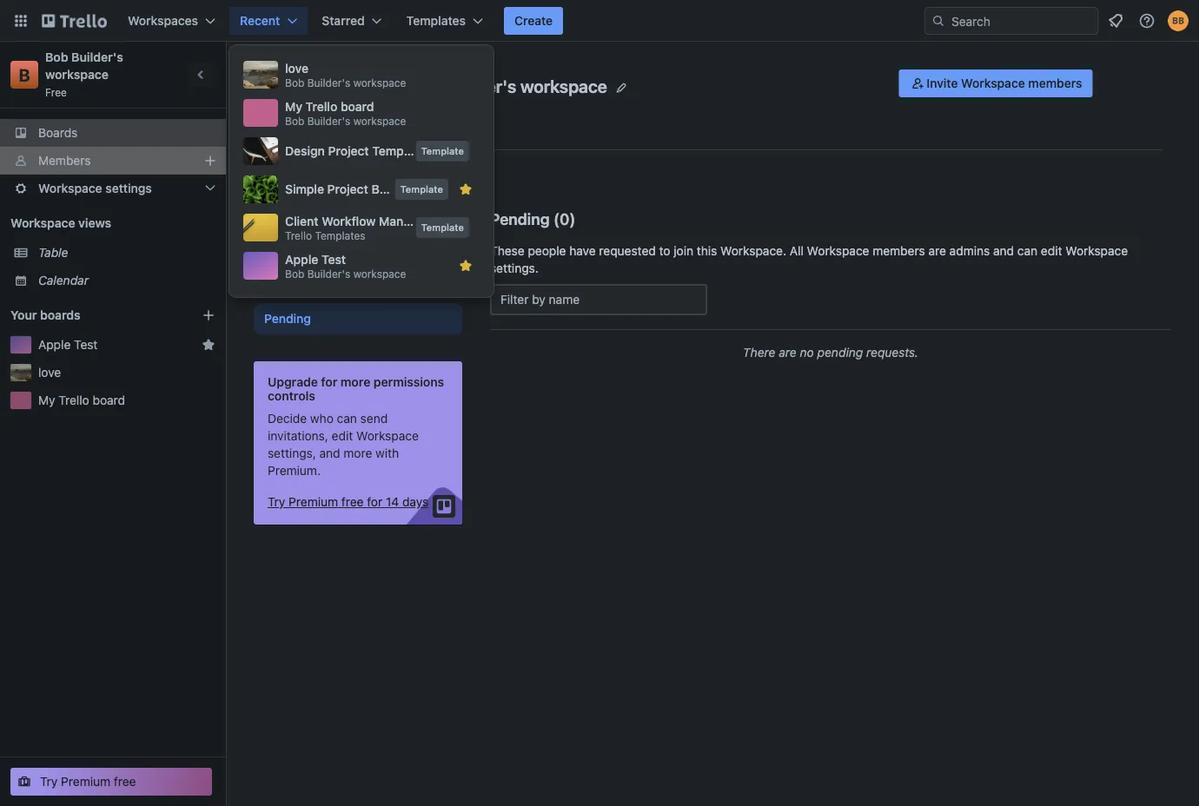 Task type: vqa. For each thing, say whether or not it's contained in the screenshot.
"Frequency" in the top left of the page
no



Task type: locate. For each thing, give the bounding box(es) containing it.
menu
[[240, 56, 483, 287]]

0 vertical spatial apple
[[285, 253, 319, 267]]

workspace settings button
[[0, 175, 226, 203]]

starred icon image right board
[[459, 183, 473, 197]]

and down who
[[320, 447, 341, 461]]

1 horizontal spatial test
[[322, 253, 346, 267]]

0 vertical spatial free
[[342, 495, 364, 510]]

1 horizontal spatial board
[[341, 100, 374, 114]]

0 vertical spatial trello
[[306, 100, 338, 114]]

bob builder (bobbuilder40) image
[[1169, 10, 1190, 31]]

builder's down the back to home image
[[71, 50, 123, 64]]

trello down the client at the left of the page
[[285, 230, 312, 242]]

1 horizontal spatial can
[[1018, 244, 1038, 258]]

your boards
[[10, 308, 81, 323]]

1 horizontal spatial free
[[342, 495, 364, 510]]

pending
[[490, 210, 550, 228], [264, 312, 311, 326]]

pending down "guests"
[[264, 312, 311, 326]]

0 horizontal spatial premium
[[61, 775, 111, 790]]

boards up '(1)' at the top of page
[[388, 214, 423, 226]]

1 horizontal spatial apple
[[285, 253, 319, 267]]

love down recent dropdown button
[[285, 61, 309, 76]]

apple for apple test bob builder's workspace
[[285, 253, 319, 267]]

trello down love bob builder's workspace
[[306, 100, 338, 114]]

workspace
[[962, 76, 1026, 90], [38, 181, 102, 196], [328, 214, 385, 226], [10, 216, 75, 230], [264, 242, 328, 257], [807, 244, 870, 258], [1066, 244, 1129, 258], [357, 429, 419, 443]]

0 horizontal spatial my
[[38, 393, 55, 408]]

workspace inside love bob builder's workspace
[[354, 76, 406, 89]]

board down love bob builder's workspace
[[341, 100, 374, 114]]

pending up these
[[490, 210, 550, 228]]

0 vertical spatial can
[[1018, 244, 1038, 258]]

0 horizontal spatial can
[[337, 412, 357, 426]]

love for love
[[38, 366, 61, 380]]

edit inside upgrade for more permissions controls decide who can send invitations, edit workspace settings, and more with premium.
[[332, 429, 353, 443]]

starred icon image
[[459, 183, 473, 197], [459, 259, 473, 273], [202, 338, 216, 352]]

b
[[19, 64, 30, 85], [366, 77, 386, 113]]

templates
[[407, 13, 466, 28], [315, 230, 366, 242]]

workspace down create button
[[521, 76, 608, 96]]

0 horizontal spatial apple
[[38, 338, 71, 352]]

trello inside my trello board bob builder's workspace
[[306, 100, 338, 114]]

members up the client at the left of the page
[[254, 178, 329, 199]]

0 vertical spatial and
[[994, 244, 1015, 258]]

0 vertical spatial templates
[[407, 13, 466, 28]]

0 horizontal spatial for
[[321, 375, 338, 390]]

1 vertical spatial project
[[328, 182, 369, 197]]

can inside these people have requested to join this workspace. all workspace members are admins and can edit workspace settings.
[[1018, 244, 1038, 258]]

1 vertical spatial and
[[320, 447, 341, 461]]

1 vertical spatial board
[[93, 393, 125, 408]]

1 vertical spatial premium
[[61, 775, 111, 790]]

try inside button
[[268, 495, 286, 510]]

apple for apple test
[[38, 338, 71, 352]]

members down boards
[[38, 153, 91, 168]]

board for my trello board
[[93, 393, 125, 408]]

trello inside the 'my trello board' link
[[59, 393, 89, 408]]

try for try premium free
[[40, 775, 58, 790]]

0 horizontal spatial try
[[40, 775, 58, 790]]

Search field
[[946, 8, 1098, 34]]

workspace
[[45, 67, 109, 82], [521, 76, 608, 96], [354, 76, 406, 89], [354, 115, 406, 127], [354, 268, 406, 280]]

0 horizontal spatial and
[[320, 447, 341, 461]]

1 horizontal spatial and
[[994, 244, 1015, 258]]

b left the bob builder's workspace free
[[19, 64, 30, 85]]

love
[[285, 61, 309, 76], [38, 366, 61, 380]]

board for my trello board bob builder's workspace
[[341, 100, 374, 114]]

test down your boards with 3 items element
[[74, 338, 98, 352]]

apple test
[[38, 338, 98, 352]]

can right who
[[337, 412, 357, 426]]

board
[[372, 182, 406, 197]]

workspace inside apple test bob builder's workspace
[[354, 268, 406, 280]]

0 vertical spatial premium
[[289, 495, 338, 510]]

)
[[570, 210, 576, 228]]

workspace up my trello board bob builder's workspace
[[354, 76, 406, 89]]

1 vertical spatial trello
[[285, 230, 312, 242]]

test up the guests link
[[322, 253, 346, 267]]

builder's inside love bob builder's workspace
[[308, 76, 351, 89]]

1 vertical spatial love
[[38, 366, 61, 380]]

template
[[372, 144, 425, 158], [421, 146, 464, 157], [401, 184, 443, 195], [421, 222, 464, 233]]

0 vertical spatial my
[[285, 100, 303, 114]]

your
[[10, 308, 37, 323]]

project for design
[[328, 144, 369, 158]]

join
[[674, 244, 694, 258]]

try premium free for 14 days button
[[268, 494, 429, 511]]

1 horizontal spatial for
[[367, 495, 383, 510]]

0 horizontal spatial test
[[74, 338, 98, 352]]

for inside button
[[367, 495, 383, 510]]

views
[[78, 216, 111, 230]]

apple down your boards
[[38, 338, 71, 352]]

and inside these people have requested to join this workspace. all workspace members are admins and can edit workspace settings.
[[994, 244, 1015, 258]]

project down my trello board bob builder's workspace
[[328, 144, 369, 158]]

members down search field
[[1029, 76, 1083, 90]]

are left admins
[[929, 244, 947, 258]]

0 vertical spatial more
[[341, 375, 371, 390]]

my up design
[[285, 100, 303, 114]]

upgrade for more permissions controls decide who can send invitations, edit workspace settings, and more with premium.
[[268, 375, 444, 478]]

1 vertical spatial for
[[367, 495, 383, 510]]

these
[[490, 244, 525, 258]]

0 horizontal spatial boards
[[40, 308, 81, 323]]

b inside b "link"
[[19, 64, 30, 85]]

1 horizontal spatial pending
[[490, 210, 550, 228]]

bob
[[45, 50, 68, 64], [411, 76, 443, 96], [285, 76, 305, 89], [285, 115, 305, 127], [285, 268, 305, 280]]

trello down apple test on the top left of page
[[59, 393, 89, 408]]

1 horizontal spatial are
[[929, 244, 947, 258]]

and
[[994, 244, 1015, 258], [320, 447, 341, 461]]

bob up design
[[285, 115, 305, 127]]

1 horizontal spatial try
[[268, 495, 286, 510]]

boards up apple test on the top left of page
[[40, 308, 81, 323]]

client
[[285, 214, 319, 229]]

more left with at the left of page
[[344, 447, 373, 461]]

decide
[[268, 412, 307, 426]]

0 vertical spatial test
[[322, 253, 346, 267]]

builder's inside the bob builder's workspace free
[[71, 50, 123, 64]]

can
[[1018, 244, 1038, 258], [337, 412, 357, 426]]

templates right 'starred' popup button
[[407, 13, 466, 28]]

members inside 'link'
[[38, 153, 91, 168]]

2 horizontal spatial members
[[1029, 76, 1083, 90]]

love down apple test on the top left of page
[[38, 366, 61, 380]]

guests link
[[254, 269, 463, 300]]

workspace up free
[[45, 67, 109, 82]]

starred icon image down add board icon
[[202, 338, 216, 352]]

test inside apple test bob builder's workspace
[[322, 253, 346, 267]]

1 horizontal spatial boards
[[388, 214, 423, 226]]

1 horizontal spatial premium
[[289, 495, 338, 510]]

project up the members of workspace boards on the top
[[328, 182, 369, 197]]

0 horizontal spatial are
[[779, 346, 797, 360]]

apple inside apple test bob builder's workspace
[[285, 253, 319, 267]]

0 horizontal spatial edit
[[332, 429, 353, 443]]

0 vertical spatial are
[[929, 244, 947, 258]]

1 horizontal spatial members
[[873, 244, 926, 258]]

builder's inside my trello board bob builder's workspace
[[308, 115, 351, 127]]

trello
[[306, 100, 338, 114], [285, 230, 312, 242], [59, 393, 89, 408]]

and for settings,
[[320, 447, 341, 461]]

free for try premium free
[[114, 775, 136, 790]]

bob inside love bob builder's workspace
[[285, 76, 305, 89]]

0 vertical spatial starred icon image
[[459, 183, 473, 197]]

members left the of
[[264, 214, 312, 226]]

my trello board
[[38, 393, 125, 408]]

0 vertical spatial members
[[38, 153, 91, 168]]

1 vertical spatial test
[[74, 338, 98, 352]]

premium inside the try premium free button
[[61, 775, 111, 790]]

edit right admins
[[1042, 244, 1063, 258]]

1 vertical spatial templates
[[315, 230, 366, 242]]

are
[[929, 244, 947, 258], [779, 346, 797, 360]]

members
[[38, 153, 91, 168], [254, 178, 329, 199], [264, 214, 312, 226]]

0 vertical spatial project
[[328, 144, 369, 158]]

bob builder's workspace
[[411, 76, 608, 96]]

for inside upgrade for more permissions controls decide who can send invitations, edit workspace settings, and more with premium.
[[321, 375, 338, 390]]

1 horizontal spatial templates
[[407, 13, 466, 28]]

my for my trello board
[[38, 393, 55, 408]]

1 horizontal spatial love
[[285, 61, 309, 76]]

1 vertical spatial apple
[[38, 338, 71, 352]]

0 vertical spatial boards
[[388, 214, 423, 226]]

my inside my trello board bob builder's workspace
[[285, 100, 303, 114]]

workspace down '(1)' at the top of page
[[354, 268, 406, 280]]

bob up free
[[45, 50, 68, 64]]

bob builder's workspace link
[[45, 50, 126, 82]]

templates inside popup button
[[407, 13, 466, 28]]

0 vertical spatial try
[[268, 495, 286, 510]]

apple test bob builder's workspace
[[285, 253, 406, 280]]

my for my trello board bob builder's workspace
[[285, 100, 303, 114]]

free inside button
[[342, 495, 364, 510]]

edit
[[1042, 244, 1063, 258], [332, 429, 353, 443]]

1 horizontal spatial my
[[285, 100, 303, 114]]

1 vertical spatial edit
[[332, 429, 353, 443]]

premium
[[289, 495, 338, 510], [61, 775, 111, 790]]

2 vertical spatial trello
[[59, 393, 89, 408]]

board down love link
[[93, 393, 125, 408]]

builder's up my trello board bob builder's workspace
[[308, 76, 351, 89]]

templates up workspace members (1)
[[315, 230, 366, 242]]

send
[[361, 412, 388, 426]]

apple
[[285, 253, 319, 267], [38, 338, 71, 352]]

primary element
[[0, 0, 1200, 42]]

1 vertical spatial more
[[344, 447, 373, 461]]

1 vertical spatial pending
[[264, 312, 311, 326]]

members down client workflow management trello templates at left top
[[332, 242, 386, 257]]

more up send
[[341, 375, 371, 390]]

for left 14
[[367, 495, 383, 510]]

b inside the b button
[[366, 77, 386, 113]]

can inside upgrade for more permissions controls decide who can send invitations, edit workspace settings, and more with premium.
[[337, 412, 357, 426]]

love inside love bob builder's workspace
[[285, 61, 309, 76]]

try inside button
[[40, 775, 58, 790]]

1 vertical spatial my
[[38, 393, 55, 408]]

are left no
[[779, 346, 797, 360]]

bob up my trello board bob builder's workspace
[[285, 76, 305, 89]]

1 vertical spatial try
[[40, 775, 58, 790]]

1 vertical spatial free
[[114, 775, 136, 790]]

0 horizontal spatial love
[[38, 366, 61, 380]]

and for admins
[[994, 244, 1015, 258]]

test
[[322, 253, 346, 267], [74, 338, 98, 352]]

starred icon image left settings.
[[459, 259, 473, 273]]

1 horizontal spatial edit
[[1042, 244, 1063, 258]]

workspace views
[[10, 216, 111, 230]]

my
[[285, 100, 303, 114], [38, 393, 55, 408]]

and right admins
[[994, 244, 1015, 258]]

builder's up design
[[308, 115, 351, 127]]

0 horizontal spatial free
[[114, 775, 136, 790]]

board inside my trello board bob builder's workspace
[[341, 100, 374, 114]]

free
[[45, 86, 67, 98]]

apple up "guests"
[[285, 253, 319, 267]]

b up design project template template
[[366, 77, 386, 113]]

0 horizontal spatial board
[[93, 393, 125, 408]]

members left admins
[[873, 244, 926, 258]]

0 vertical spatial edit
[[1042, 244, 1063, 258]]

try
[[268, 495, 286, 510], [40, 775, 58, 790]]

0 vertical spatial love
[[285, 61, 309, 76]]

table
[[38, 246, 68, 260]]

bob inside the bob builder's workspace free
[[45, 50, 68, 64]]

and inside upgrade for more permissions controls decide who can send invitations, edit workspace settings, and more with premium.
[[320, 447, 341, 461]]

1 vertical spatial boards
[[40, 308, 81, 323]]

can right admins
[[1018, 244, 1038, 258]]

0 vertical spatial pending
[[490, 210, 550, 228]]

workspace up design project template template
[[354, 115, 406, 127]]

free
[[342, 495, 364, 510], [114, 775, 136, 790]]

project
[[328, 144, 369, 158], [328, 182, 369, 197]]

0 vertical spatial board
[[341, 100, 374, 114]]

premium inside try premium free for 14 days button
[[289, 495, 338, 510]]

bob down workspace members (1)
[[285, 268, 305, 280]]

design
[[285, 144, 325, 158]]

members
[[1029, 76, 1083, 90], [332, 242, 386, 257], [873, 244, 926, 258]]

edit down who
[[332, 429, 353, 443]]

simple project board template
[[285, 182, 443, 197]]

b button
[[350, 70, 402, 122]]

my down apple test on the top left of page
[[38, 393, 55, 408]]

builder's down workspace members (1)
[[308, 268, 351, 280]]

test for apple test
[[74, 338, 98, 352]]

for right upgrade
[[321, 375, 338, 390]]

builder's
[[71, 50, 123, 64], [447, 76, 517, 96], [308, 76, 351, 89], [308, 115, 351, 127], [308, 268, 351, 280]]

1 vertical spatial can
[[337, 412, 357, 426]]

0 horizontal spatial b
[[19, 64, 30, 85]]

starred button
[[312, 7, 393, 35]]

recent
[[240, 13, 280, 28]]

0 vertical spatial for
[[321, 375, 338, 390]]

1 horizontal spatial b
[[366, 77, 386, 113]]

0 horizontal spatial templates
[[315, 230, 366, 242]]

love bob builder's workspace
[[285, 61, 406, 89]]

free inside button
[[114, 775, 136, 790]]



Task type: describe. For each thing, give the bounding box(es) containing it.
settings
[[105, 181, 152, 196]]

this
[[697, 244, 718, 258]]

members link
[[0, 147, 226, 175]]

pending link
[[254, 303, 463, 335]]

invitations,
[[268, 429, 329, 443]]

calendar link
[[38, 272, 216, 290]]

test for apple test bob builder's workspace
[[322, 253, 346, 267]]

requested
[[600, 244, 656, 258]]

1 vertical spatial members
[[254, 178, 329, 199]]

b for b "link"
[[19, 64, 30, 85]]

premium.
[[268, 464, 321, 478]]

your boards with 3 items element
[[10, 305, 176, 326]]

calendar
[[38, 273, 89, 288]]

back to home image
[[42, 7, 107, 35]]

members of workspace boards
[[264, 214, 423, 226]]

starred
[[322, 13, 365, 28]]

project for simple
[[328, 182, 369, 197]]

people
[[528, 244, 566, 258]]

upgrade
[[268, 375, 318, 390]]

who
[[310, 412, 334, 426]]

builder's down templates popup button
[[447, 76, 517, 96]]

design project template template
[[285, 144, 464, 158]]

days
[[403, 495, 429, 510]]

( 0 )
[[554, 210, 576, 228]]

bob inside apple test bob builder's workspace
[[285, 268, 305, 280]]

sm image
[[910, 75, 927, 92]]

b link
[[10, 61, 38, 89]]

management
[[379, 214, 454, 229]]

0
[[560, 210, 570, 228]]

my trello board bob builder's workspace
[[285, 100, 406, 127]]

apple test link
[[38, 337, 195, 354]]

my trello board link
[[38, 392, 216, 410]]

workflow
[[322, 214, 376, 229]]

trello inside client workflow management trello templates
[[285, 230, 312, 242]]

invite
[[927, 76, 959, 90]]

bob builder's workspace free
[[45, 50, 126, 98]]

Filter by name text field
[[490, 284, 708, 316]]

try premium free for 14 days
[[268, 495, 429, 510]]

all
[[790, 244, 804, 258]]

love for love bob builder's workspace
[[285, 61, 309, 76]]

0 notifications image
[[1106, 10, 1127, 31]]

members inside button
[[1029, 76, 1083, 90]]

menu containing love
[[240, 56, 483, 287]]

template inside design project template template
[[421, 146, 464, 157]]

workspace inside workspace settings dropdown button
[[38, 181, 102, 196]]

boards
[[38, 126, 78, 140]]

table link
[[38, 244, 216, 262]]

try premium free button
[[10, 769, 212, 797]]

workspace inside the bob builder's workspace free
[[45, 67, 109, 82]]

workspace inside my trello board bob builder's workspace
[[354, 115, 406, 127]]

admins
[[950, 244, 991, 258]]

template inside simple project board template
[[401, 184, 443, 195]]

client workflow management trello templates
[[285, 214, 454, 242]]

premium for try premium free
[[61, 775, 111, 790]]

to
[[660, 244, 671, 258]]

workspace settings
[[38, 181, 152, 196]]

workspace inside invite workspace members button
[[962, 76, 1026, 90]]

create button
[[504, 7, 564, 35]]

templates inside client workflow management trello templates
[[315, 230, 366, 242]]

with
[[376, 447, 399, 461]]

workspaces
[[128, 13, 198, 28]]

create
[[515, 13, 553, 28]]

(1)
[[389, 242, 404, 257]]

b for the b button
[[366, 77, 386, 113]]

workspace members (1)
[[264, 242, 404, 257]]

settings,
[[268, 447, 316, 461]]

controls
[[268, 389, 316, 403]]

pending
[[818, 346, 864, 360]]

boards link
[[0, 119, 226, 147]]

workspaces button
[[117, 7, 226, 35]]

members inside these people have requested to join this workspace. all workspace members are admins and can edit workspace settings.
[[873, 244, 926, 258]]

no
[[801, 346, 815, 360]]

1 vertical spatial starred icon image
[[459, 259, 473, 273]]

there
[[743, 346, 776, 360]]

14
[[386, 495, 399, 510]]

open information menu image
[[1139, 12, 1157, 30]]

have
[[570, 244, 596, 258]]

requests.
[[867, 346, 919, 360]]

recent button
[[230, 7, 308, 35]]

workspace.
[[721, 244, 787, 258]]

add board image
[[202, 309, 216, 323]]

workspace inside upgrade for more permissions controls decide who can send invitations, edit workspace settings, and more with premium.
[[357, 429, 419, 443]]

permissions
[[374, 375, 444, 390]]

are inside these people have requested to join this workspace. all workspace members are admins and can edit workspace settings.
[[929, 244, 947, 258]]

bob right the b button
[[411, 76, 443, 96]]

simple
[[285, 182, 324, 197]]

premium for try premium free for 14 days
[[289, 495, 338, 510]]

2 vertical spatial members
[[264, 214, 312, 226]]

settings.
[[490, 261, 539, 276]]

builder's inside apple test bob builder's workspace
[[308, 268, 351, 280]]

trello for my trello board bob builder's workspace
[[306, 100, 338, 114]]

free for try premium free for 14 days
[[342, 495, 364, 510]]

bob inside my trello board bob builder's workspace
[[285, 115, 305, 127]]

invite workspace members button
[[899, 70, 1093, 97]]

of
[[315, 214, 325, 226]]

0 horizontal spatial pending
[[264, 312, 311, 326]]

0 horizontal spatial members
[[332, 242, 386, 257]]

invite workspace members
[[927, 76, 1083, 90]]

2 vertical spatial starred icon image
[[202, 338, 216, 352]]

1 vertical spatial are
[[779, 346, 797, 360]]

search image
[[932, 14, 946, 28]]

try for try premium free for 14 days
[[268, 495, 286, 510]]

try premium free
[[40, 775, 136, 790]]

there are no pending requests.
[[743, 346, 919, 360]]

guests
[[264, 277, 305, 291]]

templates button
[[396, 7, 494, 35]]

trello for my trello board
[[59, 393, 89, 408]]

edit inside these people have requested to join this workspace. all workspace members are admins and can edit workspace settings.
[[1042, 244, 1063, 258]]

workspace navigation collapse icon image
[[190, 63, 214, 87]]

(
[[554, 210, 560, 228]]

these people have requested to join this workspace. all workspace members are admins and can edit workspace settings.
[[490, 244, 1129, 276]]

love link
[[38, 364, 216, 382]]



